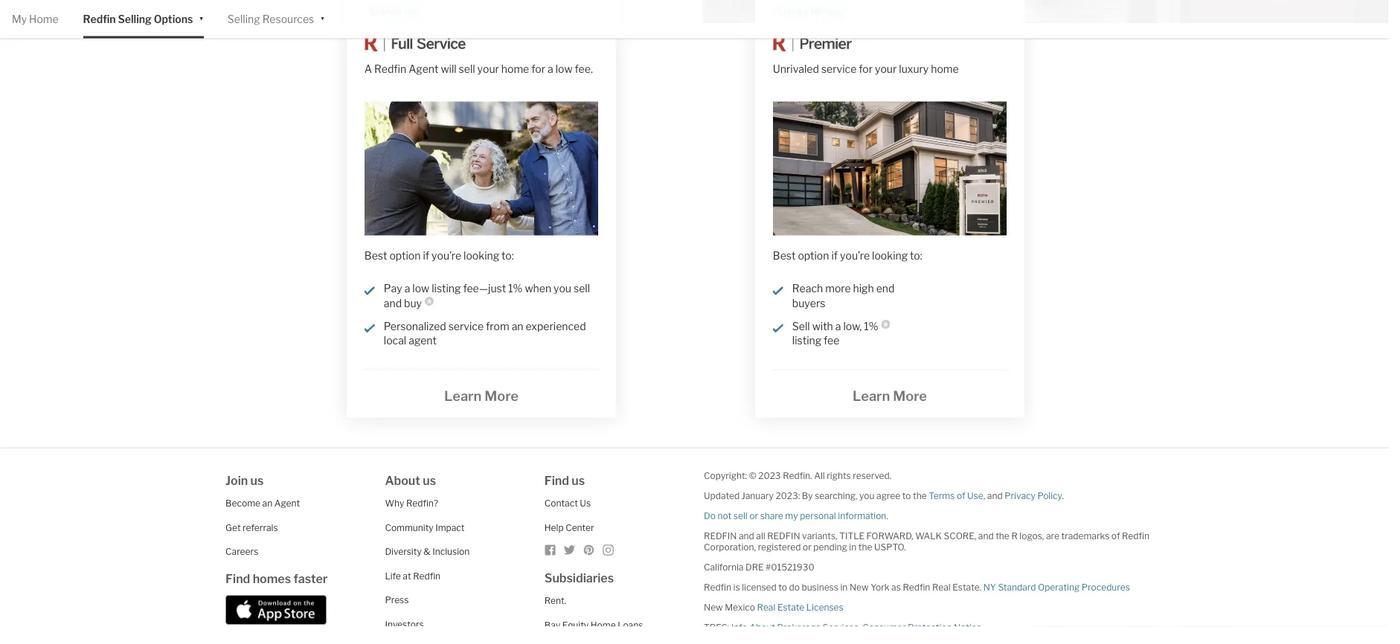 Task type: locate. For each thing, give the bounding box(es) containing it.
best option if you're looking to: for for
[[773, 250, 922, 262]]

new left york
[[850, 582, 869, 593]]

if for redfin
[[423, 250, 429, 262]]

1 horizontal spatial option
[[798, 250, 829, 262]]

1 vertical spatial disclaimer image
[[881, 320, 890, 329]]

sell right when
[[574, 282, 590, 295]]

you up information
[[859, 491, 875, 502]]

1 horizontal spatial best option if you're looking to:
[[773, 250, 922, 262]]

listing
[[432, 282, 461, 295], [792, 334, 821, 347]]

2 best from the left
[[773, 250, 796, 262]]

0 vertical spatial to
[[902, 491, 911, 502]]

to
[[902, 491, 911, 502], [778, 582, 787, 593]]

0 horizontal spatial or
[[749, 511, 758, 522]]

2 your from the left
[[875, 63, 897, 75]]

1 horizontal spatial if
[[831, 250, 838, 262]]

do not sell or share my personal information link
[[704, 511, 886, 522]]

terms of use link
[[929, 491, 983, 502]]

redfin.
[[783, 471, 812, 482]]

sell with a low, 1%
[[792, 320, 878, 333]]

1 vertical spatial you
[[859, 491, 875, 502]]

0 vertical spatial or
[[749, 511, 758, 522]]

0 horizontal spatial your
[[477, 63, 499, 75]]

redfin right "as"
[[903, 582, 930, 593]]

a right pay
[[404, 282, 410, 295]]

options
[[154, 13, 193, 25]]

in down "title"
[[849, 542, 857, 553]]

low up buy
[[412, 282, 429, 295]]

find up contact
[[544, 474, 569, 488]]

redfin inside redfin and all redfin variants, title forward, walk score, and the r logos, are trademarks of redfin corporation, registered or pending in the uspto.
[[1122, 531, 1149, 542]]

learn more for sell
[[444, 388, 519, 405]]

you right when
[[554, 282, 571, 295]]

disclaimer image right low,
[[881, 320, 890, 329]]

copyright:
[[704, 471, 747, 482]]

and down pay
[[384, 297, 402, 309]]

best up reach
[[773, 250, 796, 262]]

3 us from the left
[[572, 474, 585, 488]]

learn down low,
[[853, 388, 890, 405]]

2 vertical spatial a
[[835, 320, 841, 333]]

your left luxury
[[875, 63, 897, 75]]

0 horizontal spatial home
[[501, 63, 529, 75]]

home right luxury
[[931, 63, 959, 75]]

0 horizontal spatial an
[[262, 498, 272, 509]]

option up pay
[[389, 250, 421, 262]]

1 horizontal spatial ▾
[[320, 12, 325, 24]]

agree
[[877, 491, 900, 502]]

2 vertical spatial sell
[[733, 511, 748, 522]]

1 redfin from the left
[[704, 531, 737, 542]]

uspto.
[[874, 542, 906, 553]]

listing inside pay a low listing fee—just 1% when you sell and buy
[[432, 282, 461, 295]]

of
[[957, 491, 965, 502], [1111, 531, 1120, 542]]

a redfin agent will sell your home for a low fee.
[[364, 63, 593, 75]]

1 horizontal spatial low
[[556, 63, 573, 75]]

new left the mexico
[[704, 602, 723, 613]]

2 you're from the left
[[840, 250, 870, 262]]

all
[[756, 531, 765, 542]]

0 horizontal spatial option
[[389, 250, 421, 262]]

find us
[[544, 474, 585, 488]]

2 horizontal spatial sell
[[733, 511, 748, 522]]

contact us
[[544, 498, 591, 509]]

1 more from the left
[[484, 388, 519, 405]]

redfin
[[83, 13, 116, 25], [374, 63, 406, 75], [1122, 531, 1149, 542], [413, 571, 441, 582], [704, 582, 731, 593], [903, 582, 930, 593]]

1 vertical spatial agent
[[274, 498, 300, 509]]

1 us from the left
[[250, 474, 264, 488]]

0 vertical spatial disclaimer image
[[425, 297, 434, 306]]

. down agree
[[886, 511, 888, 522]]

1 horizontal spatial to:
[[910, 250, 922, 262]]

1% left when
[[508, 282, 523, 295]]

in right business
[[840, 582, 848, 593]]

looking up end
[[872, 250, 908, 262]]

a
[[548, 63, 553, 75], [404, 282, 410, 295], [835, 320, 841, 333]]

1 horizontal spatial learn more link
[[853, 387, 927, 406]]

end
[[876, 282, 895, 295]]

1 horizontal spatial fee
[[824, 334, 840, 347]]

1 if from the left
[[423, 250, 429, 262]]

1 horizontal spatial an
[[512, 320, 523, 333]]

new
[[850, 582, 869, 593], [704, 602, 723, 613]]

1 horizontal spatial 1%
[[864, 320, 878, 333]]

0 vertical spatial you
[[554, 282, 571, 295]]

a
[[364, 63, 372, 75]]

0 vertical spatial fee
[[404, 6, 418, 17]]

0 horizontal spatial redfin
[[704, 531, 737, 542]]

to: for your
[[502, 250, 514, 262]]

best option if you're looking to: up buy
[[364, 250, 514, 262]]

real down licensed
[[757, 602, 776, 613]]

your right will
[[477, 63, 499, 75]]

0 horizontal spatial to:
[[502, 250, 514, 262]]

1 vertical spatial an
[[262, 498, 272, 509]]

a left low,
[[835, 320, 841, 333]]

get referrals
[[226, 522, 278, 533]]

find down the careers button
[[226, 572, 250, 586]]

best up pay
[[364, 250, 387, 262]]

2 option from the left
[[798, 250, 829, 262]]

redfin right home
[[83, 13, 116, 25]]

1 learn from the left
[[444, 388, 482, 405]]

us for join us
[[250, 474, 264, 488]]

1 horizontal spatial selling
[[228, 13, 260, 25]]

to left do
[[778, 582, 787, 593]]

or down variants,
[[803, 542, 812, 553]]

learn
[[444, 388, 482, 405], [853, 388, 890, 405]]

2 us from the left
[[423, 474, 436, 488]]

1%
[[508, 282, 523, 295], [864, 320, 878, 333]]

1 vertical spatial or
[[803, 542, 812, 553]]

▾ right 'options'
[[199, 12, 204, 24]]

0 horizontal spatial for
[[531, 63, 545, 75]]

1 horizontal spatial more
[[893, 388, 927, 405]]

0 horizontal spatial agent
[[274, 498, 300, 509]]

redfin right the trademarks
[[1122, 531, 1149, 542]]

1 best option if you're looking to: from the left
[[364, 250, 514, 262]]

redfin right at
[[413, 571, 441, 582]]

unrivaled service for your luxury home
[[773, 63, 959, 75]]

agent left will
[[409, 63, 439, 75]]

rights
[[827, 471, 851, 482]]

an inside the personalized service from an experienced local agent
[[512, 320, 523, 333]]

2 learn more from the left
[[853, 388, 927, 405]]

1 horizontal spatial of
[[1111, 531, 1120, 542]]

option up reach
[[798, 250, 829, 262]]

▾ right resources
[[320, 12, 325, 24]]

best option if you're looking to: up more
[[773, 250, 922, 262]]

looking for sell
[[464, 250, 499, 262]]

sell right not
[[733, 511, 748, 522]]

redfin?
[[406, 498, 438, 509]]

do not sell or share my personal information .
[[704, 511, 888, 522]]

looking up "fee—just"
[[464, 250, 499, 262]]

selling left resources
[[228, 13, 260, 25]]

0 horizontal spatial you're
[[432, 250, 461, 262]]

2 ▾ from the left
[[320, 12, 325, 24]]

service left the from
[[448, 320, 484, 333]]

redfin full service logo image
[[364, 34, 466, 52]]

and
[[384, 297, 402, 309], [987, 491, 1003, 502], [739, 531, 754, 542], [978, 531, 994, 542]]

redfin instagram image
[[602, 544, 614, 556]]

of right the trademarks
[[1111, 531, 1120, 542]]

1 your from the left
[[477, 63, 499, 75]]

of inside redfin and all redfin variants, title forward, walk score, and the r logos, are trademarks of redfin corporation, registered or pending in the uspto.
[[1111, 531, 1120, 542]]

reach
[[792, 282, 823, 295]]

you're up high
[[840, 250, 870, 262]]

learn more
[[444, 388, 519, 405], [853, 388, 927, 405]]

if up more
[[831, 250, 838, 262]]

find
[[544, 474, 569, 488], [226, 572, 250, 586]]

real
[[932, 582, 951, 593], [757, 602, 776, 613]]

1 looking from the left
[[464, 250, 499, 262]]

1 horizontal spatial you're
[[840, 250, 870, 262]]

2 if from the left
[[831, 250, 838, 262]]

searching,
[[815, 491, 857, 502]]

1 vertical spatial sell
[[574, 282, 590, 295]]

0 horizontal spatial disclaimer image
[[425, 297, 434, 306]]

you're up pay a low listing fee—just 1% when you sell and buy
[[432, 250, 461, 262]]

mexico
[[725, 602, 755, 613]]

if up personalized
[[423, 250, 429, 262]]

service for unrivaled
[[821, 63, 857, 75]]

1 vertical spatial find
[[226, 572, 250, 586]]

1 to: from the left
[[502, 250, 514, 262]]

updated january 2023: by searching, you agree to the terms of use , and privacy policy .
[[704, 491, 1064, 502]]

1% right low,
[[864, 320, 878, 333]]

2 horizontal spatial us
[[572, 474, 585, 488]]

0 horizontal spatial best option if you're looking to:
[[364, 250, 514, 262]]

1 horizontal spatial for
[[859, 63, 873, 75]]

0 horizontal spatial .
[[886, 511, 888, 522]]

for left luxury
[[859, 63, 873, 75]]

1 vertical spatial 1%
[[864, 320, 878, 333]]

disclaimer image right buy
[[425, 297, 434, 306]]

careers
[[226, 547, 258, 557]]

1 horizontal spatial your
[[875, 63, 897, 75]]

1 horizontal spatial agent
[[409, 63, 439, 75]]

rent.
[[544, 596, 566, 607]]

service inside the personalized service from an experienced local agent
[[448, 320, 484, 333]]

will
[[441, 63, 457, 75]]

2 learn from the left
[[853, 388, 890, 405]]

a team of professionals image
[[773, 102, 1007, 236]]

1 vertical spatial listing
[[792, 334, 821, 347]]

selling inside "redfin selling options ▾"
[[118, 13, 152, 25]]

best option if you're looking to:
[[364, 250, 514, 262], [773, 250, 922, 262]]

1 selling from the left
[[118, 13, 152, 25]]

2 best option if you're looking to: from the left
[[773, 250, 922, 262]]

0 vertical spatial real
[[932, 582, 951, 593]]

california
[[704, 562, 744, 573]]

best for unrivaled
[[773, 250, 796, 262]]

low inside pay a low listing fee—just 1% when you sell and buy
[[412, 282, 429, 295]]

2 looking from the left
[[872, 250, 908, 262]]

faster
[[293, 572, 328, 586]]

the down "title"
[[858, 542, 872, 553]]

low left fee.
[[556, 63, 573, 75]]

and left all
[[739, 531, 754, 542]]

0 vertical spatial listing
[[432, 282, 461, 295]]

us up us
[[572, 474, 585, 488]]

service
[[821, 63, 857, 75], [448, 320, 484, 333]]

0 horizontal spatial listing
[[432, 282, 461, 295]]

1 vertical spatial a
[[404, 282, 410, 295]]

0 horizontal spatial more
[[484, 388, 519, 405]]

0 horizontal spatial us
[[250, 474, 264, 488]]

my home
[[12, 13, 58, 25]]

1 horizontal spatial sell
[[574, 282, 590, 295]]

personal
[[800, 511, 836, 522]]

option for service
[[798, 250, 829, 262]]

or
[[749, 511, 758, 522], [803, 542, 812, 553]]

estate
[[777, 602, 804, 613]]

disclaimer image
[[425, 297, 434, 306], [881, 320, 890, 329]]

help center button
[[544, 522, 594, 533]]

1 horizontal spatial real
[[932, 582, 951, 593]]

real left estate.
[[932, 582, 951, 593]]

0 horizontal spatial to
[[778, 582, 787, 593]]

or inside redfin and all redfin variants, title forward, walk score, and the r logos, are trademarks of redfin corporation, registered or pending in the uspto.
[[803, 542, 812, 553]]

updated
[[704, 491, 740, 502]]

us for about us
[[423, 474, 436, 488]]

an right become
[[262, 498, 272, 509]]

listing down sell
[[792, 334, 821, 347]]

download the redfin app on the apple app store image
[[226, 595, 327, 625]]

2 learn more link from the left
[[853, 387, 927, 406]]

0 vertical spatial service
[[821, 63, 857, 75]]

to right agree
[[902, 491, 911, 502]]

of left use
[[957, 491, 965, 502]]

learn for will
[[444, 388, 482, 405]]

the left r
[[996, 531, 1010, 542]]

when
[[525, 282, 551, 295]]

1 learn more from the left
[[444, 388, 519, 405]]

0 horizontal spatial learn more
[[444, 388, 519, 405]]

1 horizontal spatial .
[[1062, 491, 1064, 502]]

1 horizontal spatial a
[[548, 63, 553, 75]]

disclaimer image for low,
[[881, 320, 890, 329]]

us right join
[[250, 474, 264, 488]]

0 vertical spatial new
[[850, 582, 869, 593]]

0 horizontal spatial low
[[412, 282, 429, 295]]

0 horizontal spatial best
[[364, 250, 387, 262]]

0 horizontal spatial learn more link
[[444, 387, 519, 406]]

1 horizontal spatial disclaimer image
[[881, 320, 890, 329]]

0 horizontal spatial selling
[[118, 13, 152, 25]]

1 vertical spatial service
[[448, 320, 484, 333]]

1 horizontal spatial new
[[850, 582, 869, 593]]

2 to: from the left
[[910, 250, 922, 262]]

from
[[486, 320, 509, 333]]

1 horizontal spatial listing
[[792, 334, 821, 347]]

1 horizontal spatial you
[[859, 491, 875, 502]]

service down the 'premier logo'
[[821, 63, 857, 75]]

learn more for luxury
[[853, 388, 927, 405]]

0 horizontal spatial a
[[404, 282, 410, 295]]

2 more from the left
[[893, 388, 927, 405]]

standard
[[998, 582, 1036, 593]]

for left fee.
[[531, 63, 545, 75]]

premier logo image
[[773, 34, 852, 52]]

. right privacy
[[1062, 491, 1064, 502]]

privacy policy link
[[1005, 491, 1062, 502]]

sell
[[459, 63, 475, 75], [574, 282, 590, 295], [733, 511, 748, 522]]

the left 'terms'
[[913, 491, 927, 502]]

become
[[226, 498, 260, 509]]

a left fee.
[[548, 63, 553, 75]]

in inside redfin and all redfin variants, title forward, walk score, and the r logos, are trademarks of redfin corporation, registered or pending in the uspto.
[[849, 542, 857, 553]]

2 selling from the left
[[228, 13, 260, 25]]

listing left "fee—just"
[[432, 282, 461, 295]]

0 horizontal spatial sell
[[459, 63, 475, 75]]

ny
[[983, 582, 996, 593]]

fee down sell with a low, 1%
[[824, 334, 840, 347]]

redfin twitter image
[[564, 544, 576, 556]]

redfin is licensed to do business in new york as redfin real estate. ny standard operating procedures
[[704, 582, 1130, 593]]

selling left 'options'
[[118, 13, 152, 25]]

redfin up corporation,
[[704, 531, 737, 542]]

corporation,
[[704, 542, 756, 553]]

1 best from the left
[[364, 250, 387, 262]]

an
[[512, 320, 523, 333], [262, 498, 272, 509]]

0 vertical spatial in
[[849, 542, 857, 553]]

learn more link
[[444, 387, 519, 406], [853, 387, 927, 406]]

1 option from the left
[[389, 250, 421, 262]]

agent
[[409, 63, 439, 75], [274, 498, 300, 509]]

1 learn more link from the left
[[444, 387, 519, 406]]

is
[[733, 582, 740, 593]]

fee for listing fee
[[824, 334, 840, 347]]

redfin up registered
[[767, 531, 800, 542]]

1 vertical spatial of
[[1111, 531, 1120, 542]]

0 vertical spatial 1%
[[508, 282, 523, 295]]

us up redfin?
[[423, 474, 436, 488]]

agent up the 'referrals'
[[274, 498, 300, 509]]

home right will
[[501, 63, 529, 75]]

1 vertical spatial fee
[[824, 334, 840, 347]]

1 horizontal spatial or
[[803, 542, 812, 553]]

1 you're from the left
[[432, 250, 461, 262]]

my
[[12, 13, 27, 25]]

0 horizontal spatial 1%
[[508, 282, 523, 295]]

0 horizontal spatial if
[[423, 250, 429, 262]]

0 horizontal spatial in
[[840, 582, 848, 593]]

or left share
[[749, 511, 758, 522]]

0 horizontal spatial looking
[[464, 250, 499, 262]]

1 vertical spatial low
[[412, 282, 429, 295]]

sell
[[792, 320, 810, 333]]

1 ▾ from the left
[[199, 12, 204, 24]]

do
[[704, 511, 716, 522]]

1 vertical spatial .
[[886, 511, 888, 522]]

you're for agent
[[432, 250, 461, 262]]

an right the from
[[512, 320, 523, 333]]

1 vertical spatial new
[[704, 602, 723, 613]]

learn down the personalized service from an experienced local agent
[[444, 388, 482, 405]]

0 vertical spatial an
[[512, 320, 523, 333]]

1 horizontal spatial looking
[[872, 250, 908, 262]]

community impact button
[[385, 522, 465, 533]]

fee right lowest
[[404, 6, 418, 17]]

community
[[385, 522, 434, 533]]

0 vertical spatial .
[[1062, 491, 1064, 502]]

sell right will
[[459, 63, 475, 75]]

careers button
[[226, 547, 258, 557]]



Task type: describe. For each thing, give the bounding box(es) containing it.
2 horizontal spatial a
[[835, 320, 841, 333]]

and right score,
[[978, 531, 994, 542]]

2 redfin from the left
[[767, 531, 800, 542]]

personalized service from an experienced local agent
[[384, 320, 586, 347]]

diversity & inclusion button
[[385, 547, 470, 557]]

1 for from the left
[[531, 63, 545, 75]]

and inside pay a low listing fee—just 1% when you sell and buy
[[384, 297, 402, 309]]

redfin pinterest image
[[583, 544, 595, 556]]

a lovely couple and their redfin agent image
[[364, 102, 598, 236]]

life at redfin button
[[385, 571, 441, 582]]

if for service
[[831, 250, 838, 262]]

pending
[[813, 542, 847, 553]]

business
[[802, 582, 838, 593]]

press
[[385, 595, 409, 606]]

2 home from the left
[[931, 63, 959, 75]]

1 vertical spatial real
[[757, 602, 776, 613]]

,
[[983, 491, 985, 502]]

selling inside selling resources ▾
[[228, 13, 260, 25]]

more
[[825, 282, 851, 295]]

service for personalized
[[448, 320, 484, 333]]

dre
[[745, 562, 764, 573]]

you inside pay a low listing fee—just 1% when you sell and buy
[[554, 282, 571, 295]]

listing fee
[[792, 334, 840, 347]]

do
[[789, 582, 800, 593]]

2 horizontal spatial the
[[996, 531, 1010, 542]]

find for find us
[[544, 474, 569, 488]]

more for your
[[484, 388, 519, 405]]

redfin and all redfin variants, title forward, walk score, and the r logos, are trademarks of redfin corporation, registered or pending in the uspto.
[[704, 531, 1149, 553]]

2 for from the left
[[859, 63, 873, 75]]

looking for luxury
[[872, 250, 908, 262]]

more for home
[[893, 388, 927, 405]]

▾ inside selling resources ▾
[[320, 12, 325, 24]]

agent for redfin
[[409, 63, 439, 75]]

unrivaled
[[773, 63, 819, 75]]

fee for lowest fee
[[404, 6, 418, 17]]

▾ inside "redfin selling options ▾"
[[199, 12, 204, 24]]

licenses
[[806, 602, 843, 613]]

copyright: © 2023 redfin. all rights reserved.
[[704, 471, 892, 482]]

why redfin? button
[[385, 498, 438, 509]]

agent for an
[[274, 498, 300, 509]]

forward,
[[866, 531, 913, 542]]

use
[[967, 491, 983, 502]]

1 horizontal spatial the
[[913, 491, 927, 502]]

0 vertical spatial low
[[556, 63, 573, 75]]

a modern home at sunset with a redfin listing sign image
[[703, 0, 1389, 23]]

©
[[749, 471, 756, 482]]

redfin right a
[[374, 63, 406, 75]]

homes
[[253, 572, 291, 586]]

you're for for
[[840, 250, 870, 262]]

1% inside pay a low listing fee—just 1% when you sell and buy
[[508, 282, 523, 295]]

selling resources ▾
[[228, 12, 325, 25]]

become an agent
[[226, 498, 300, 509]]

ny standard operating procedures link
[[983, 582, 1130, 593]]

all
[[814, 471, 825, 482]]

0 vertical spatial of
[[957, 491, 965, 502]]

resources
[[262, 13, 314, 25]]

california dre #01521930
[[704, 562, 814, 573]]

my home link
[[12, 0, 58, 38]]

personalized
[[384, 320, 446, 333]]

1 vertical spatial in
[[840, 582, 848, 593]]

registered
[[758, 542, 801, 553]]

0 vertical spatial sell
[[459, 63, 475, 75]]

agent
[[409, 334, 437, 347]]

luxury
[[779, 6, 809, 17]]

referrals
[[243, 522, 278, 533]]

lowest fee
[[370, 6, 418, 17]]

with
[[812, 320, 833, 333]]

walk
[[915, 531, 942, 542]]

variants,
[[802, 531, 838, 542]]

us for find us
[[572, 474, 585, 488]]

get referrals button
[[226, 522, 278, 533]]

high
[[853, 282, 874, 295]]

subsidiaries
[[544, 571, 614, 586]]

luxury
[[899, 63, 929, 75]]

estate.
[[953, 582, 981, 593]]

join
[[226, 474, 248, 488]]

title
[[839, 531, 865, 542]]

rent. button
[[544, 596, 566, 607]]

redfin left is on the bottom right of page
[[704, 582, 731, 593]]

buyers
[[792, 297, 825, 309]]

best option if you're looking to: for agent
[[364, 250, 514, 262]]

a inside pay a low listing fee—just 1% when you sell and buy
[[404, 282, 410, 295]]

0 horizontal spatial the
[[858, 542, 872, 553]]

reach more high end buyers
[[792, 282, 895, 309]]

life at redfin
[[385, 571, 441, 582]]

fee.
[[575, 63, 593, 75]]

find for find homes faster
[[226, 572, 250, 586]]

learn for your
[[853, 388, 890, 405]]

logos,
[[1020, 531, 1044, 542]]

help center
[[544, 522, 594, 533]]

join us
[[226, 474, 264, 488]]

contact
[[544, 498, 578, 509]]

not
[[718, 511, 732, 522]]

to: for home
[[910, 250, 922, 262]]

0 vertical spatial a
[[548, 63, 553, 75]]

1 vertical spatial to
[[778, 582, 787, 593]]

score,
[[944, 531, 976, 542]]

best for a
[[364, 250, 387, 262]]

homes
[[811, 6, 841, 17]]

inclusion
[[432, 547, 470, 557]]

disclaimer image for listing
[[425, 297, 434, 306]]

why
[[385, 498, 404, 509]]

terms
[[929, 491, 955, 502]]

sell inside pay a low listing fee—just 1% when you sell and buy
[[574, 282, 590, 295]]

find homes faster
[[226, 572, 328, 586]]

press button
[[385, 595, 409, 606]]

option for redfin
[[389, 250, 421, 262]]

as
[[891, 582, 901, 593]]

information
[[838, 511, 886, 522]]

get
[[226, 522, 241, 533]]

selling resources link
[[228, 0, 314, 38]]

learn more link for sell
[[444, 387, 519, 406]]

pay
[[384, 282, 402, 295]]

redfin inside "redfin selling options ▾"
[[83, 13, 116, 25]]

&
[[424, 547, 431, 557]]

help
[[544, 522, 564, 533]]

2023
[[758, 471, 781, 482]]

r
[[1011, 531, 1018, 542]]

redfin facebook image
[[544, 544, 556, 556]]

1 horizontal spatial to
[[902, 491, 911, 502]]

real estate licenses link
[[757, 602, 843, 613]]

local
[[384, 334, 406, 347]]

are
[[1046, 531, 1059, 542]]

licensed
[[742, 582, 777, 593]]

privacy
[[1005, 491, 1036, 502]]

operating
[[1038, 582, 1080, 593]]

home
[[29, 13, 58, 25]]

community impact
[[385, 522, 465, 533]]

low,
[[843, 320, 862, 333]]

learn more link for luxury
[[853, 387, 927, 406]]

and right ,
[[987, 491, 1003, 502]]

center
[[566, 522, 594, 533]]

1 home from the left
[[501, 63, 529, 75]]



Task type: vqa. For each thing, say whether or not it's contained in the screenshot.
Triangle,
no



